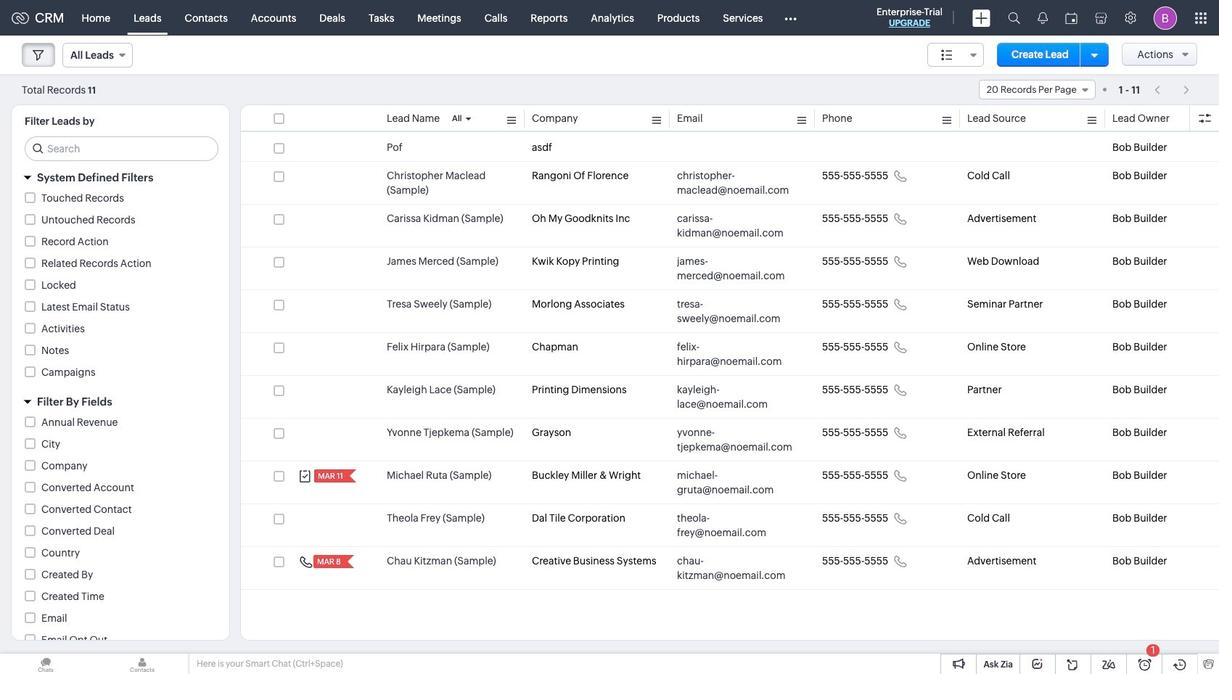 Task type: describe. For each thing, give the bounding box(es) containing it.
calendar image
[[1065, 12, 1078, 24]]

Other Modules field
[[775, 6, 806, 29]]

profile element
[[1145, 0, 1186, 35]]

none field size
[[928, 43, 984, 67]]

Search text field
[[25, 137, 218, 160]]

contacts image
[[97, 654, 188, 674]]

logo image
[[12, 12, 29, 24]]



Task type: locate. For each thing, give the bounding box(es) containing it.
navigation
[[1147, 79, 1197, 100]]

signals element
[[1029, 0, 1057, 36]]

None field
[[62, 43, 133, 67], [928, 43, 984, 67], [979, 80, 1096, 99], [62, 43, 133, 67], [979, 80, 1096, 99]]

chats image
[[0, 654, 91, 674]]

search element
[[999, 0, 1029, 36]]

row group
[[241, 134, 1219, 590]]

profile image
[[1154, 6, 1177, 29]]

create menu element
[[964, 0, 999, 35]]

create menu image
[[972, 9, 991, 26]]

signals image
[[1038, 12, 1048, 24]]

search image
[[1008, 12, 1020, 24]]

size image
[[941, 49, 953, 62]]



Task type: vqa. For each thing, say whether or not it's contained in the screenshot.
Company Details link
no



